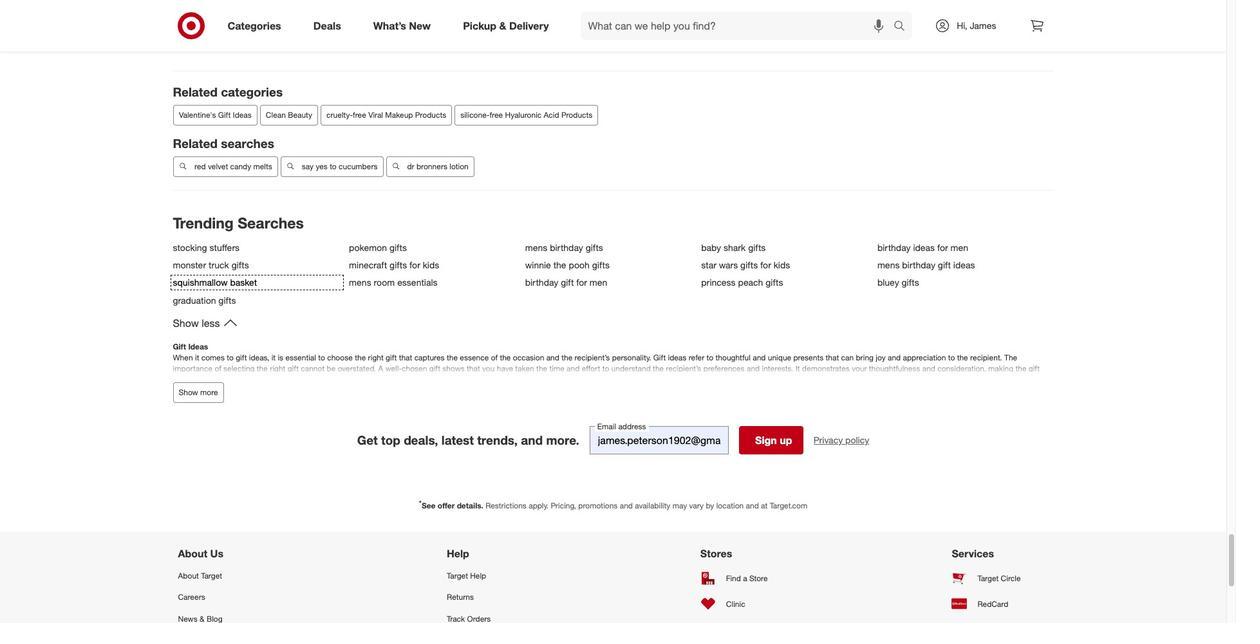 Task type: vqa. For each thing, say whether or not it's contained in the screenshot.
"-" associated with Happy Holiday Pines Target GiftCard
no



Task type: describe. For each thing, give the bounding box(es) containing it.
show less button
[[173, 316, 238, 331]]

target for target help
[[447, 571, 468, 581]]

store
[[750, 574, 768, 583]]

show for show more
[[179, 388, 198, 397]]

overstated.
[[338, 364, 376, 374]]

mens birthday gifts
[[525, 242, 603, 253]]

other
[[438, 375, 457, 385]]

the down mens birthday gifts
[[554, 260, 566, 270]]

target for target circle
[[978, 574, 999, 583]]

1 kids from the left
[[423, 260, 439, 270]]

taken
[[515, 364, 534, 374]]

minecraft
[[349, 260, 387, 270]]

more inside 'gift ideas when it comes to gift ideas, it is essential to choose the right gift that captures the essence of the occasion and the recipient's personality. gift ideas refer to thoughtful and unique presents that can bring joy and appreciation to the recipient. the importance of selecting the right gift cannot be overstated. a well-chosen gift shows that you have taken the time and effort to understand the recipient's preferences and interests. it demonstrates your thoughtfulness and consideration, making the gift more meaningful and memorable. whether it's a birthday, anniversary, or any other special occasion, choosing the right gift is crucial in making the recipient feel valued and cherished.'
[[173, 375, 191, 385]]

more inside button
[[200, 388, 218, 397]]

truck
[[209, 260, 229, 270]]

the left recipient
[[667, 375, 678, 385]]

graduation gifts
[[173, 295, 236, 306]]

viral
[[368, 110, 383, 120]]

about for about us
[[178, 548, 207, 560]]

birthday down the winnie at the top left of the page
[[525, 277, 559, 288]]

1 horizontal spatial right
[[368, 353, 384, 363]]

1 vertical spatial right
[[270, 364, 286, 374]]

occasion
[[513, 353, 544, 363]]

birthday down birthday ideas for men
[[902, 260, 936, 270]]

2 kids from the left
[[774, 260, 790, 270]]

&
[[499, 19, 506, 32]]

birthday gift for men link
[[525, 277, 694, 288]]

minecraft gifts for kids link
[[349, 260, 518, 270]]

the
[[1005, 353, 1018, 363]]

and down appreciation
[[923, 364, 936, 374]]

2 horizontal spatial that
[[826, 353, 839, 363]]

stocking stuffers link
[[173, 242, 341, 253]]

latest
[[442, 433, 474, 448]]

search button
[[888, 12, 919, 43]]

free for cruelty-
[[353, 110, 366, 120]]

to up cannot
[[318, 353, 325, 363]]

categories link
[[217, 12, 297, 40]]

the up overstated. on the left bottom of page
[[355, 353, 366, 363]]

0 horizontal spatial gift
[[173, 342, 186, 352]]

bronners
[[416, 162, 447, 171]]

special
[[459, 375, 483, 385]]

target.com
[[770, 501, 808, 511]]

pricing,
[[551, 501, 576, 511]]

1 horizontal spatial recipient's
[[666, 364, 701, 374]]

availability
[[635, 501, 671, 511]]

1 horizontal spatial a
[[743, 574, 747, 583]]

essence
[[460, 353, 489, 363]]

can
[[841, 353, 854, 363]]

personality.
[[612, 353, 651, 363]]

men for birthday ideas for men
[[951, 242, 969, 253]]

your
[[852, 364, 867, 374]]

the up have
[[500, 353, 511, 363]]

delivery
[[509, 19, 549, 32]]

beauty
[[288, 110, 312, 120]]

recipient.
[[970, 353, 1002, 363]]

peach
[[738, 277, 763, 288]]

about target link
[[178, 566, 275, 587]]

0 horizontal spatial help
[[447, 548, 469, 560]]

say
[[302, 162, 313, 171]]

about for about target
[[178, 571, 199, 581]]

us
[[210, 548, 223, 560]]

understand
[[611, 364, 651, 374]]

lotion
[[449, 162, 468, 171]]

show more
[[179, 388, 218, 397]]

*
[[419, 499, 422, 507]]

for for birthday gift for men
[[576, 277, 587, 288]]

the up choosing
[[536, 364, 547, 374]]

squishmallow basket link
[[173, 277, 341, 288]]

products for silicone-free hyaluronic acid products
[[561, 110, 592, 120]]

returns
[[447, 593, 474, 602]]

a inside 'gift ideas when it comes to gift ideas, it is essential to choose the right gift that captures the essence of the occasion and the recipient's personality. gift ideas refer to thoughtful and unique presents that can bring joy and appreciation to the recipient. the importance of selecting the right gift cannot be overstated. a well-chosen gift shows that you have taken the time and effort to understand the recipient's preferences and interests. it demonstrates your thoughtfulness and consideration, making the gift more meaningful and memorable. whether it's a birthday, anniversary, or any other special occasion, choosing the right gift is crucial in making the recipient feel valued and cherished.'
[[334, 375, 338, 385]]

1 vertical spatial help
[[470, 571, 486, 581]]

related categories
[[173, 85, 283, 99]]

offer
[[438, 501, 455, 511]]

bluey gifts link
[[878, 277, 1046, 288]]

related searches
[[173, 136, 274, 151]]

pokemon
[[349, 242, 387, 253]]

1 vertical spatial is
[[598, 375, 604, 385]]

gifts up the basket at left top
[[232, 260, 249, 270]]

appreciation
[[903, 353, 946, 363]]

you
[[482, 364, 495, 374]]

vary
[[689, 501, 704, 511]]

stores
[[701, 548, 732, 560]]

it's
[[323, 375, 332, 385]]

graduation gifts link
[[173, 295, 341, 306]]

red velvet candy melts
[[194, 162, 272, 171]]

and right time
[[567, 364, 580, 374]]

mens room essentials link
[[349, 277, 518, 288]]

ideas inside 'gift ideas when it comes to gift ideas, it is essential to choose the right gift that captures the essence of the occasion and the recipient's personality. gift ideas refer to thoughtful and unique presents that can bring joy and appreciation to the recipient. the importance of selecting the right gift cannot be overstated. a well-chosen gift shows that you have taken the time and effort to understand the recipient's preferences and interests. it demonstrates your thoughtfulness and consideration, making the gift more meaningful and memorable. whether it's a birthday, anniversary, or any other special occasion, choosing the right gift is crucial in making the recipient feel valued and cherished.'
[[188, 342, 208, 352]]

men for birthday gift for men
[[590, 277, 607, 288]]

clean beauty
[[266, 110, 312, 120]]

hi, james
[[957, 20, 997, 31]]

winnie
[[525, 260, 551, 270]]

red velvet candy melts link
[[173, 156, 278, 177]]

to right refer
[[707, 353, 714, 363]]

privacy
[[814, 435, 843, 446]]

hyaluronic
[[505, 110, 541, 120]]

show for show less
[[173, 317, 199, 330]]

deals,
[[404, 433, 438, 448]]

or
[[415, 375, 422, 385]]

related for related categories
[[173, 85, 218, 99]]

promotions
[[578, 501, 618, 511]]

baby shark gifts link
[[701, 242, 870, 253]]

0 horizontal spatial is
[[278, 353, 283, 363]]

joy
[[876, 353, 886, 363]]

be
[[327, 364, 336, 374]]

acid
[[544, 110, 559, 120]]

whether
[[291, 375, 320, 385]]

memorable.
[[248, 375, 289, 385]]

may
[[673, 501, 687, 511]]

captures
[[414, 353, 445, 363]]

and down 'selecting'
[[233, 375, 246, 385]]

mens birthday gift ideas
[[878, 260, 975, 270]]

what's new
[[373, 19, 431, 32]]

up
[[780, 434, 792, 447]]

unique
[[768, 353, 792, 363]]

What can we help you find? suggestions appear below search field
[[581, 12, 897, 40]]

0 vertical spatial recipient's
[[575, 353, 610, 363]]

gifts down mens birthday gifts link at the top of the page
[[592, 260, 610, 270]]

2 horizontal spatial right
[[568, 375, 583, 385]]

birthday up bluey gifts
[[878, 242, 911, 253]]

meaningful
[[193, 375, 231, 385]]

to right effort
[[603, 364, 609, 374]]

recipient
[[680, 375, 710, 385]]

star wars gifts for kids link
[[701, 260, 870, 270]]



Task type: locate. For each thing, give the bounding box(es) containing it.
2 free from the left
[[489, 110, 503, 120]]

1 it from the left
[[195, 353, 199, 363]]

gift inside valentine's gift ideas link
[[218, 110, 230, 120]]

find
[[726, 574, 741, 583]]

mens for mens birthday gifts
[[525, 242, 548, 253]]

birthday gift for men
[[525, 277, 607, 288]]

that up chosen on the left of the page
[[399, 353, 412, 363]]

free left viral
[[353, 110, 366, 120]]

0 vertical spatial of
[[491, 353, 498, 363]]

occasion,
[[485, 375, 518, 385]]

for up mens birthday gift ideas
[[938, 242, 948, 253]]

1 related from the top
[[173, 85, 218, 99]]

1 horizontal spatial is
[[598, 375, 604, 385]]

help up target help
[[447, 548, 469, 560]]

None text field
[[590, 426, 729, 455]]

0 horizontal spatial ideas
[[668, 353, 687, 363]]

candy
[[230, 162, 251, 171]]

products inside 'link'
[[415, 110, 446, 120]]

men
[[951, 242, 969, 253], [590, 277, 607, 288]]

1 vertical spatial ideas
[[188, 342, 208, 352]]

0 vertical spatial men
[[951, 242, 969, 253]]

clean beauty link
[[260, 105, 318, 126]]

1 horizontal spatial free
[[489, 110, 503, 120]]

find a store
[[726, 574, 768, 583]]

details.
[[457, 501, 483, 511]]

right up a
[[368, 353, 384, 363]]

0 vertical spatial related
[[173, 85, 218, 99]]

2 vertical spatial mens
[[349, 277, 371, 288]]

gift
[[938, 260, 951, 270], [561, 277, 574, 288], [236, 353, 247, 363], [386, 353, 397, 363], [288, 364, 299, 374], [429, 364, 440, 374], [1029, 364, 1040, 374], [585, 375, 596, 385]]

location
[[716, 501, 744, 511]]

products for cruelty-free viral makeup products
[[415, 110, 446, 120]]

ideas up mens birthday gift ideas
[[913, 242, 935, 253]]

2 horizontal spatial gift
[[653, 353, 666, 363]]

show inside button
[[179, 388, 198, 397]]

1 horizontal spatial mens
[[525, 242, 548, 253]]

and left at
[[746, 501, 759, 511]]

right up memorable.
[[270, 364, 286, 374]]

the down the ideas,
[[257, 364, 268, 374]]

monster truck gifts
[[173, 260, 249, 270]]

dr
[[407, 162, 414, 171]]

related up red
[[173, 136, 218, 151]]

stocking
[[173, 242, 207, 253]]

2 vertical spatial ideas
[[668, 353, 687, 363]]

right
[[368, 353, 384, 363], [270, 364, 286, 374], [568, 375, 583, 385]]

1 products from the left
[[415, 110, 446, 120]]

0 vertical spatial about
[[178, 548, 207, 560]]

0 vertical spatial a
[[334, 375, 338, 385]]

more down meaningful
[[200, 388, 218, 397]]

0 vertical spatial is
[[278, 353, 283, 363]]

shark
[[724, 242, 746, 253]]

birthday up 'winnie the pooh gifts' at the top left
[[550, 242, 583, 253]]

that down essence
[[467, 364, 480, 374]]

1 vertical spatial mens
[[878, 260, 900, 270]]

show down graduation
[[173, 317, 199, 330]]

0 horizontal spatial of
[[215, 364, 221, 374]]

of down the comes
[[215, 364, 221, 374]]

silicone-free hyaluronic acid products link
[[454, 105, 598, 126]]

recipient's up effort
[[575, 353, 610, 363]]

1 vertical spatial gift
[[173, 342, 186, 352]]

gifts down star wars gifts for kids link
[[766, 277, 783, 288]]

1 about from the top
[[178, 548, 207, 560]]

effort
[[582, 364, 600, 374]]

mens up bluey at the right
[[878, 260, 900, 270]]

gifts up star wars gifts for kids
[[748, 242, 766, 253]]

mens for mens birthday gift ideas
[[878, 260, 900, 270]]

0 horizontal spatial it
[[195, 353, 199, 363]]

1 horizontal spatial making
[[989, 364, 1014, 374]]

gifts up "peach"
[[741, 260, 758, 270]]

birthday ideas for men link
[[878, 242, 1046, 253]]

1 vertical spatial making
[[639, 375, 665, 385]]

show more button
[[173, 383, 224, 403]]

gifts down squishmallow basket
[[219, 295, 236, 306]]

products right the acid
[[561, 110, 592, 120]]

bluey gifts
[[878, 277, 919, 288]]

1 vertical spatial of
[[215, 364, 221, 374]]

1 vertical spatial related
[[173, 136, 218, 151]]

1 horizontal spatial kids
[[774, 260, 790, 270]]

0 vertical spatial more
[[173, 375, 191, 385]]

the down "the"
[[1016, 364, 1027, 374]]

1 vertical spatial show
[[179, 388, 198, 397]]

comes
[[201, 353, 225, 363]]

target circle link
[[952, 566, 1049, 591]]

target down us
[[201, 571, 222, 581]]

bluey
[[878, 277, 899, 288]]

ideas up bluey gifts link
[[954, 260, 975, 270]]

is down effort
[[598, 375, 604, 385]]

0 horizontal spatial that
[[399, 353, 412, 363]]

0 vertical spatial ideas
[[913, 242, 935, 253]]

monster truck gifts link
[[173, 260, 341, 270]]

room
[[374, 277, 395, 288]]

1 horizontal spatial men
[[951, 242, 969, 253]]

princess peach gifts link
[[701, 277, 870, 288]]

1 vertical spatial a
[[743, 574, 747, 583]]

2 about from the top
[[178, 571, 199, 581]]

1 vertical spatial ideas
[[954, 260, 975, 270]]

a right find
[[743, 574, 747, 583]]

for up "peach"
[[761, 260, 771, 270]]

0 horizontal spatial target
[[201, 571, 222, 581]]

2 products from the left
[[561, 110, 592, 120]]

see
[[422, 501, 436, 511]]

kids up princess peach gifts link
[[774, 260, 790, 270]]

red
[[194, 162, 206, 171]]

to right yes
[[329, 162, 336, 171]]

and up valued
[[747, 364, 760, 374]]

mens room essentials
[[349, 277, 438, 288]]

about
[[178, 548, 207, 560], [178, 571, 199, 581]]

gift down related categories
[[218, 110, 230, 120]]

0 horizontal spatial right
[[270, 364, 286, 374]]

for down pooh
[[576, 277, 587, 288]]

1 horizontal spatial it
[[272, 353, 276, 363]]

help up 'returns' 'link'
[[470, 571, 486, 581]]

2 horizontal spatial ideas
[[954, 260, 975, 270]]

makeup
[[385, 110, 413, 120]]

* see offer details. restrictions apply. pricing, promotions and availability may vary by location and at target.com
[[419, 499, 808, 511]]

star
[[701, 260, 717, 270]]

what's new link
[[362, 12, 447, 40]]

target help
[[447, 571, 486, 581]]

pickup & delivery link
[[452, 12, 565, 40]]

it up importance
[[195, 353, 199, 363]]

1 horizontal spatial of
[[491, 353, 498, 363]]

clinic
[[726, 599, 745, 609]]

the up consideration,
[[957, 353, 968, 363]]

to up consideration,
[[948, 353, 955, 363]]

searches
[[221, 136, 274, 151]]

0 vertical spatial ideas
[[233, 110, 251, 120]]

about up 'about target'
[[178, 548, 207, 560]]

2 it from the left
[[272, 353, 276, 363]]

products right makeup
[[415, 110, 446, 120]]

target up returns
[[447, 571, 468, 581]]

cruelty-free viral makeup products link
[[320, 105, 452, 126]]

2 vertical spatial right
[[568, 375, 583, 385]]

1 horizontal spatial gift
[[218, 110, 230, 120]]

about up careers
[[178, 571, 199, 581]]

mens
[[525, 242, 548, 253], [878, 260, 900, 270], [349, 277, 371, 288]]

say yes to cucumbers
[[302, 162, 377, 171]]

1 horizontal spatial help
[[470, 571, 486, 581]]

right down effort
[[568, 375, 583, 385]]

that up demonstrates
[[826, 353, 839, 363]]

1 horizontal spatial more
[[200, 388, 218, 397]]

for up "essentials"
[[410, 260, 420, 270]]

0 vertical spatial show
[[173, 317, 199, 330]]

sign up button
[[739, 426, 803, 455]]

related up 'valentine's' at the top left of page
[[173, 85, 218, 99]]

policy
[[846, 435, 869, 446]]

what's
[[373, 19, 406, 32]]

0 horizontal spatial kids
[[423, 260, 439, 270]]

recipient's up recipient
[[666, 364, 701, 374]]

1 vertical spatial men
[[590, 277, 607, 288]]

the down time
[[554, 375, 565, 385]]

ideas left refer
[[668, 353, 687, 363]]

2 vertical spatial gift
[[653, 353, 666, 363]]

mens for mens room essentials
[[349, 277, 371, 288]]

dr bronners lotion link
[[386, 156, 474, 177]]

men down winnie the pooh gifts link
[[590, 277, 607, 288]]

the up shows on the left
[[447, 353, 458, 363]]

to up 'selecting'
[[227, 353, 234, 363]]

free inside 'link'
[[353, 110, 366, 120]]

and up time
[[546, 353, 560, 363]]

0 vertical spatial mens
[[525, 242, 548, 253]]

returns link
[[447, 587, 529, 608]]

is left essential
[[278, 353, 283, 363]]

for for minecraft gifts for kids
[[410, 260, 420, 270]]

for
[[938, 242, 948, 253], [410, 260, 420, 270], [761, 260, 771, 270], [576, 277, 587, 288]]

about us
[[178, 548, 223, 560]]

say yes to cucumbers link
[[280, 156, 383, 177]]

ideas up the comes
[[188, 342, 208, 352]]

1 horizontal spatial ideas
[[233, 110, 251, 120]]

kids down pokemon gifts link
[[423, 260, 439, 270]]

less
[[202, 317, 220, 330]]

ideas down categories
[[233, 110, 251, 120]]

bring
[[856, 353, 874, 363]]

and right valued
[[751, 375, 765, 385]]

squishmallow
[[173, 277, 228, 288]]

cucumbers
[[338, 162, 377, 171]]

anniversary,
[[372, 375, 413, 385]]

mens down minecraft
[[349, 277, 371, 288]]

clean
[[266, 110, 285, 120]]

and left "availability"
[[620, 501, 633, 511]]

2 horizontal spatial mens
[[878, 260, 900, 270]]

the right understand
[[653, 364, 664, 374]]

apply.
[[529, 501, 549, 511]]

refer
[[689, 353, 705, 363]]

1 vertical spatial more
[[200, 388, 218, 397]]

categories
[[221, 85, 283, 99]]

0 horizontal spatial free
[[353, 110, 366, 120]]

ideas
[[913, 242, 935, 253], [954, 260, 975, 270], [668, 353, 687, 363]]

2 related from the top
[[173, 136, 218, 151]]

and left the more.
[[521, 433, 543, 448]]

1 horizontal spatial ideas
[[913, 242, 935, 253]]

0 horizontal spatial a
[[334, 375, 338, 385]]

1 vertical spatial about
[[178, 571, 199, 581]]

1 horizontal spatial that
[[467, 364, 480, 374]]

0 horizontal spatial recipient's
[[575, 353, 610, 363]]

of up you
[[491, 353, 498, 363]]

gifts
[[390, 242, 407, 253], [586, 242, 603, 253], [748, 242, 766, 253], [232, 260, 249, 270], [390, 260, 407, 270], [592, 260, 610, 270], [741, 260, 758, 270], [766, 277, 783, 288], [902, 277, 919, 288], [219, 295, 236, 306]]

0 horizontal spatial more
[[173, 375, 191, 385]]

more.
[[546, 433, 579, 448]]

gifts up mens room essentials
[[390, 260, 407, 270]]

a right it's
[[334, 375, 338, 385]]

consideration,
[[938, 364, 986, 374]]

0 horizontal spatial mens
[[349, 277, 371, 288]]

free left "hyaluronic" on the left
[[489, 110, 503, 120]]

dr bronners lotion
[[407, 162, 468, 171]]

2 horizontal spatial target
[[978, 574, 999, 583]]

gift right personality.
[[653, 353, 666, 363]]

preferences
[[704, 364, 745, 374]]

1 free from the left
[[353, 110, 366, 120]]

gifts up minecraft gifts for kids
[[390, 242, 407, 253]]

related for related searches
[[173, 136, 218, 151]]

making down "the"
[[989, 364, 1014, 374]]

choose
[[327, 353, 353, 363]]

searches
[[238, 214, 304, 232]]

gifts up winnie the pooh gifts link
[[586, 242, 603, 253]]

1 vertical spatial recipient's
[[666, 364, 701, 374]]

0 horizontal spatial men
[[590, 277, 607, 288]]

gifts right bluey at the right
[[902, 277, 919, 288]]

0 horizontal spatial products
[[415, 110, 446, 120]]

free for silicone-
[[489, 110, 503, 120]]

0 vertical spatial help
[[447, 548, 469, 560]]

a
[[378, 364, 383, 374]]

1 horizontal spatial target
[[447, 571, 468, 581]]

the
[[554, 260, 566, 270], [355, 353, 366, 363], [447, 353, 458, 363], [500, 353, 511, 363], [562, 353, 573, 363], [957, 353, 968, 363], [257, 364, 268, 374], [536, 364, 547, 374], [653, 364, 664, 374], [1016, 364, 1027, 374], [554, 375, 565, 385], [667, 375, 678, 385]]

the up time
[[562, 353, 573, 363]]

valued
[[727, 375, 749, 385]]

0 vertical spatial making
[[989, 364, 1014, 374]]

for for birthday ideas for men
[[938, 242, 948, 253]]

more down importance
[[173, 375, 191, 385]]

making right in
[[639, 375, 665, 385]]

baby
[[701, 242, 721, 253]]

0 horizontal spatial ideas
[[188, 342, 208, 352]]

1 horizontal spatial products
[[561, 110, 592, 120]]

help
[[447, 548, 469, 560], [470, 571, 486, 581]]

sign up
[[755, 434, 792, 447]]

it right the ideas,
[[272, 353, 276, 363]]

men up mens birthday gift ideas link
[[951, 242, 969, 253]]

0 horizontal spatial making
[[639, 375, 665, 385]]

show down importance
[[179, 388, 198, 397]]

and left unique
[[753, 353, 766, 363]]

gift up when
[[173, 342, 186, 352]]

kids
[[423, 260, 439, 270], [774, 260, 790, 270]]

show inside button
[[173, 317, 199, 330]]

trends,
[[477, 433, 518, 448]]

0 vertical spatial right
[[368, 353, 384, 363]]

and up thoughtfulness
[[888, 353, 901, 363]]

ideas inside 'gift ideas when it comes to gift ideas, it is essential to choose the right gift that captures the essence of the occasion and the recipient's personality. gift ideas refer to thoughtful and unique presents that can bring joy and appreciation to the recipient. the importance of selecting the right gift cannot be overstated. a well-chosen gift shows that you have taken the time and effort to understand the recipient's preferences and interests. it demonstrates your thoughtfulness and consideration, making the gift more meaningful and memorable. whether it's a birthday, anniversary, or any other special occasion, choosing the right gift is crucial in making the recipient feel valued and cherished.'
[[668, 353, 687, 363]]

cruelty-free viral makeup products
[[326, 110, 446, 120]]

target left the circle
[[978, 574, 999, 583]]

ideas,
[[249, 353, 269, 363]]

valentine's gift ideas
[[179, 110, 251, 120]]

mens up the winnie at the top left of the page
[[525, 242, 548, 253]]

0 vertical spatial gift
[[218, 110, 230, 120]]



